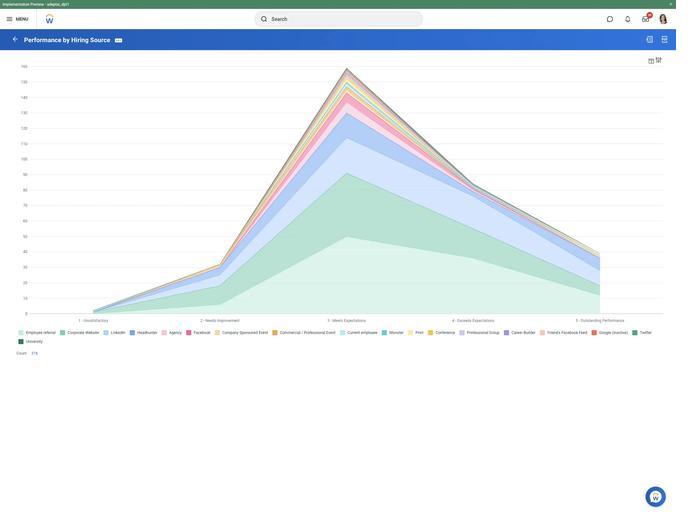 Task type: describe. For each thing, give the bounding box(es) containing it.
profile logan mcneil image
[[658, 14, 669, 25]]

menu banner
[[0, 0, 676, 29]]

adeptai_dpt1
[[47, 2, 69, 7]]

export to excel image
[[646, 36, 653, 43]]

close environment banner image
[[669, 2, 673, 6]]

hiring
[[71, 36, 89, 44]]

316 button
[[31, 351, 39, 356]]

by
[[63, 36, 70, 44]]

configure and view chart data image down export to excel image
[[648, 57, 655, 64]]

menu button
[[0, 9, 37, 29]]

-
[[45, 2, 46, 7]]



Task type: locate. For each thing, give the bounding box(es) containing it.
previous page image
[[11, 35, 19, 43]]

configure and view chart data image
[[655, 56, 663, 64], [648, 57, 655, 64]]

inbox large image
[[643, 16, 649, 22]]

performance
[[24, 36, 61, 44]]

justify image
[[6, 15, 13, 23]]

preview
[[30, 2, 44, 7]]

configure and view chart data image down the view printable version (pdf) icon
[[655, 56, 663, 64]]

performance by hiring source link
[[24, 36, 110, 44]]

implementation
[[3, 2, 29, 7]]

Search Workday  search field
[[272, 12, 409, 26]]

implementation preview -   adeptai_dpt1
[[3, 2, 69, 7]]

view printable version (pdf) image
[[661, 36, 669, 43]]

316
[[31, 351, 38, 356]]

search image
[[260, 15, 268, 23]]

30 button
[[639, 12, 653, 26]]

count
[[17, 351, 27, 356]]

source
[[90, 36, 110, 44]]

menu
[[16, 16, 28, 21]]

30
[[648, 13, 652, 17]]

performance by hiring source main content
[[0, 29, 676, 370]]

performance by hiring source
[[24, 36, 110, 44]]

notifications large image
[[625, 16, 631, 22]]



Task type: vqa. For each thing, say whether or not it's contained in the screenshot.
chevron right small 'icon'
no



